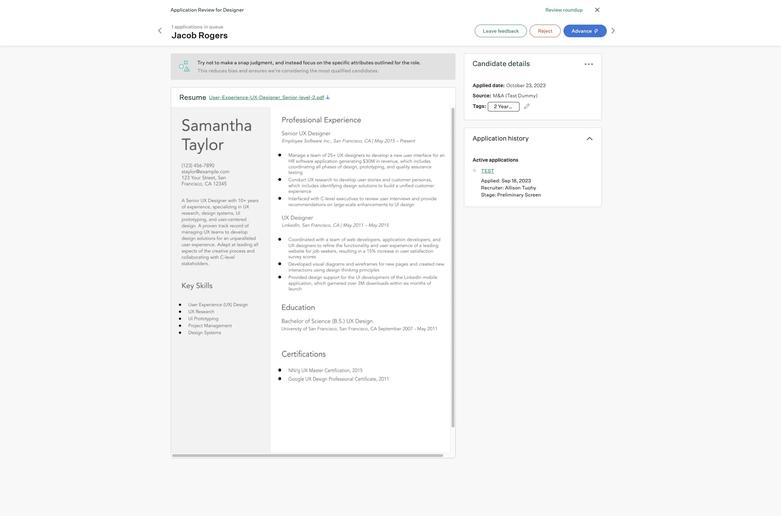 Task type: locate. For each thing, give the bounding box(es) containing it.
2023 right 23,
[[534, 82, 546, 88]]

reduces
[[209, 68, 227, 74]]

application
[[171, 7, 197, 13], [473, 134, 507, 142]]

1 vertical spatial for
[[395, 59, 401, 65]]

ensures
[[249, 68, 267, 74]]

the right on
[[324, 59, 331, 65]]

leave feedback button
[[475, 24, 527, 37]]

to
[[215, 59, 219, 65]]

a
[[234, 59, 237, 65]]

2023 up tuohy
[[519, 178, 531, 184]]

sep
[[502, 178, 511, 184]]

experience-
[[222, 94, 250, 100]]

preliminary
[[497, 192, 524, 198]]

the down focus
[[310, 68, 317, 74]]

0 vertical spatial application
[[171, 7, 197, 13]]

user-experience-ux-designer_senior-level-2.pdf link
[[206, 94, 331, 101]]

1 horizontal spatial review
[[546, 7, 562, 13]]

1 vertical spatial 2023
[[519, 178, 531, 184]]

1 vertical spatial and
[[239, 68, 248, 74]]

0 horizontal spatial application
[[171, 7, 197, 13]]

try not to make a snap judgment, and instead focus on the specific attributes outlined for the role. this reduces bias and ensures we're considering the most qualified candidates.
[[197, 59, 421, 74]]

active
[[473, 157, 488, 163]]

2 review from the left
[[198, 7, 215, 13]]

0 horizontal spatial review
[[198, 7, 215, 13]]

on
[[317, 59, 323, 65]]

and
[[275, 59, 284, 65], [239, 68, 248, 74]]

1 horizontal spatial application
[[473, 134, 507, 142]]

candidates.
[[352, 68, 379, 74]]

previous element
[[156, 27, 163, 35]]

application up active applications
[[473, 134, 507, 142]]

0 vertical spatial applications
[[175, 23, 203, 29]]

qualified
[[331, 68, 351, 74]]

candidate
[[473, 59, 507, 68]]

for inside "try not to make a snap judgment, and instead focus on the specific attributes outlined for the role. this reduces bias and ensures we're considering the most qualified candidates."
[[395, 59, 401, 65]]

2023
[[534, 82, 546, 88], [519, 178, 531, 184]]

applications for active applications
[[489, 157, 519, 163]]

make
[[221, 59, 233, 65]]

source: m&a (test dummy)
[[473, 93, 538, 99]]

for right outlined
[[395, 59, 401, 65]]

judgment,
[[250, 59, 274, 65]]

the left role. at the top right
[[402, 59, 410, 65]]

0 horizontal spatial the
[[310, 68, 317, 74]]

applications up jacob
[[175, 23, 203, 29]]

candidate details
[[473, 59, 530, 68]]

snap
[[238, 59, 249, 65]]

application for application review for designer
[[171, 7, 197, 13]]

1 vertical spatial application
[[473, 134, 507, 142]]

level-
[[300, 94, 312, 100]]

and down snap
[[239, 68, 248, 74]]

try
[[197, 59, 205, 65]]

october
[[507, 82, 525, 88]]

applications inside 1 applications in queue jacob rogers
[[175, 23, 203, 29]]

candidate actions image
[[585, 63, 593, 65]]

roundup
[[563, 7, 583, 13]]

details
[[508, 59, 530, 68]]

for left designer
[[216, 7, 222, 13]]

focus
[[303, 59, 316, 65]]

review
[[546, 7, 562, 13], [198, 7, 215, 13]]

1 horizontal spatial 2023
[[534, 82, 546, 88]]

0 vertical spatial and
[[275, 59, 284, 65]]

date:
[[492, 82, 505, 88]]

jacob rogers link
[[172, 30, 228, 40]]

1 review from the left
[[546, 7, 562, 13]]

review left roundup
[[546, 7, 562, 13]]

review inside review roundup "link"
[[546, 7, 562, 13]]

recruiter:
[[481, 185, 504, 191]]

review up "in"
[[198, 7, 215, 13]]

1
[[172, 23, 173, 29]]

reject
[[538, 28, 553, 34]]

18,
[[512, 178, 518, 184]]

outlined
[[375, 59, 394, 65]]

not
[[206, 59, 214, 65]]

0 horizontal spatial for
[[216, 7, 222, 13]]

and up we're
[[275, 59, 284, 65]]

this
[[197, 68, 208, 74]]

1 vertical spatial applications
[[489, 157, 519, 163]]

0 horizontal spatial 2023
[[519, 178, 531, 184]]

0 horizontal spatial applications
[[175, 23, 203, 29]]

reject button
[[530, 24, 561, 37]]

1 horizontal spatial applications
[[489, 157, 519, 163]]

1 horizontal spatial for
[[395, 59, 401, 65]]

for
[[216, 7, 222, 13], [395, 59, 401, 65]]

2023 inside applied: sep 18, 2023 recruiter: allison tuohy stage: preliminary screen
[[519, 178, 531, 184]]

applications
[[175, 23, 203, 29], [489, 157, 519, 163]]

applications up test link
[[489, 157, 519, 163]]

the
[[324, 59, 331, 65], [402, 59, 410, 65], [310, 68, 317, 74]]

application up 1
[[171, 7, 197, 13]]

tuohy
[[522, 185, 536, 191]]

applied: sep 18, 2023 recruiter: allison tuohy stage: preliminary screen
[[481, 178, 541, 198]]

screen
[[525, 192, 541, 198]]

most
[[318, 68, 330, 74]]



Task type: describe. For each thing, give the bounding box(es) containing it.
attributes
[[351, 59, 374, 65]]

feedback
[[498, 28, 519, 34]]

review roundup
[[546, 7, 583, 13]]

dummy)
[[518, 93, 538, 99]]

applied date: october 23, 2023
[[473, 82, 546, 88]]

user-
[[209, 94, 222, 100]]

leave
[[483, 28, 497, 34]]

considering
[[282, 68, 309, 74]]

stage:
[[481, 192, 496, 198]]

23,
[[526, 82, 533, 88]]

0 vertical spatial for
[[216, 7, 222, 13]]

next element
[[610, 27, 617, 35]]

applied:
[[481, 178, 501, 184]]

1 horizontal spatial and
[[275, 59, 284, 65]]

applied
[[473, 82, 491, 88]]

1 applications in queue jacob rogers
[[172, 23, 228, 40]]

ux-
[[250, 94, 259, 100]]

rogers
[[199, 30, 228, 40]]

jacob
[[172, 30, 197, 40]]

1 horizontal spatial the
[[324, 59, 331, 65]]

designer_senior-
[[259, 94, 300, 100]]

candidate actions element
[[585, 57, 593, 70]]

source:
[[473, 93, 491, 99]]

application history
[[473, 134, 529, 142]]

designer
[[223, 7, 244, 13]]

in
[[204, 23, 208, 29]]

moving to this stage may trigger an action. image
[[593, 28, 599, 34]]

(test
[[505, 93, 517, 99]]

0 vertical spatial 2023
[[534, 82, 546, 88]]

queue
[[209, 23, 223, 29]]

application review for designer
[[171, 7, 244, 13]]

application for application history
[[473, 134, 507, 142]]

user-experience-ux-designer_senior-level-2.pdf
[[209, 94, 324, 100]]

2 horizontal spatial the
[[402, 59, 410, 65]]

test
[[481, 168, 494, 174]]

we're
[[268, 68, 281, 74]]

specific
[[332, 59, 350, 65]]

instead
[[285, 59, 302, 65]]

review roundup link
[[546, 6, 583, 13]]

history
[[508, 134, 529, 142]]

tags:
[[473, 103, 486, 109]]

advance button
[[564, 24, 607, 37]]

add a candidate tag image
[[524, 104, 530, 109]]

0 horizontal spatial and
[[239, 68, 248, 74]]

test link
[[481, 168, 494, 174]]

resume
[[179, 93, 206, 102]]

moving to this stage may trigger an action. element
[[592, 28, 599, 34]]

close image
[[593, 6, 602, 14]]

allison
[[505, 185, 521, 191]]

leave feedback
[[483, 28, 519, 34]]

2.pdf
[[312, 94, 324, 100]]

role.
[[411, 59, 421, 65]]

applications for 1 applications in queue jacob rogers
[[175, 23, 203, 29]]

m&a
[[493, 93, 504, 99]]

advance
[[572, 28, 592, 34]]

bias
[[228, 68, 238, 74]]

active applications
[[473, 157, 519, 163]]



Task type: vqa. For each thing, say whether or not it's contained in the screenshot.
Jobs to the right
no



